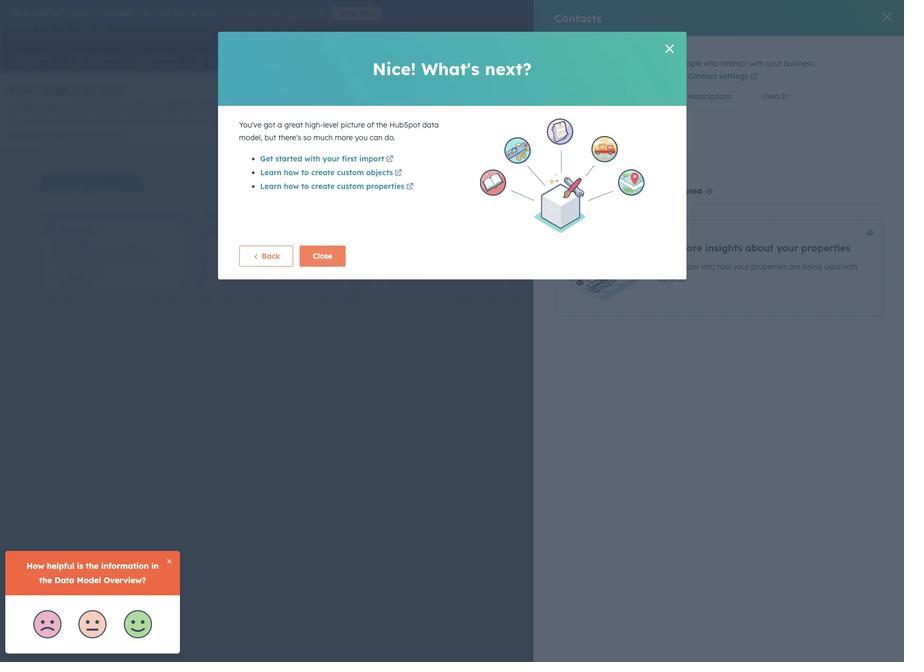 Task type: describe. For each thing, give the bounding box(es) containing it.
use for use the contact object to track the people who interact with your business. 3 contact records created
[[555, 59, 568, 68]]

way
[[117, 103, 131, 112]]

custom for properties
[[337, 182, 364, 191]]

deals
[[573, 225, 591, 233]]

|
[[662, 71, 668, 81]]

structure
[[184, 103, 215, 112]]

into
[[702, 262, 715, 272]]

you've got a great high-level picture of the hubspot data model, but there's so much more you can do.
[[239, 120, 439, 142]]

that
[[644, 186, 659, 196]]

properties for dive deeper into how your properties are being used with opshub.
[[752, 262, 787, 272]]

menu containing music
[[695, 26, 892, 43]]

created inside total records created 3
[[606, 122, 634, 132]]

help image
[[787, 31, 796, 41]]

hubspot link
[[13, 29, 40, 41]]

get started with your first import link
[[260, 154, 396, 166]]

Search HubSpot search field
[[756, 49, 885, 67]]

total
[[555, 122, 573, 132]]

what's
[[422, 58, 480, 79]]

report
[[448, 103, 470, 112]]

view details for companies
[[62, 274, 91, 280]]

3 view details from the left
[[393, 274, 421, 280]]

create for objects
[[311, 168, 335, 177]]

1 vertical spatial model
[[42, 103, 63, 112]]

0 vertical spatial insights
[[590, 165, 619, 174]]

1 and from the left
[[168, 103, 182, 112]]

but
[[265, 133, 276, 142]]

use for use line items to track products associated to a deal or quote.
[[738, 248, 747, 254]]

line
[[738, 225, 752, 233]]

professional
[[99, 7, 150, 18]]

get
[[260, 154, 273, 164]]

hub
[[79, 7, 96, 18]]

records inside use the contact object to track the people who interact with your business. 3 contact records created
[[593, 71, 621, 81]]

help button
[[783, 26, 801, 43]]

0 horizontal spatial contacts
[[222, 225, 251, 233]]

model,
[[239, 133, 263, 142]]

in
[[235, 103, 242, 112]]

you
[[555, 186, 568, 196]]

back button
[[239, 246, 293, 267]]

high-
[[305, 120, 323, 130]]

view for deals
[[578, 274, 590, 280]]

picture
[[341, 120, 365, 130]]

your inside dive deeper into how your properties are being used with opshub.
[[734, 262, 749, 272]]

you have 158 properties that are unused .
[[555, 186, 704, 196]]

hubspot
[[390, 120, 420, 130]]

object
[[612, 59, 634, 68]]

more inside option
[[678, 242, 703, 254]]

businesses
[[66, 248, 92, 255]]

your
[[11, 7, 30, 18]]

a inside 'you've got a great high-level picture of the hubspot data model, but there's so much more you can do.'
[[278, 120, 282, 130]]

hubspot.
[[244, 103, 276, 112]]

next?
[[485, 58, 532, 79]]

music
[[856, 31, 875, 39]]

customers.
[[242, 256, 267, 262]]

being
[[803, 262, 822, 272]]

commonly inside the people you work with, commonly called leads or customers.
[[284, 248, 308, 255]]

settings image
[[805, 31, 814, 41]]

you inside the people you work with, commonly called leads or customers.
[[249, 248, 257, 255]]

notifications image
[[822, 31, 832, 41]]

3 view details button from the left
[[387, 271, 427, 282]]

need
[[289, 8, 306, 17]]

talk
[[337, 9, 349, 17]]

0 horizontal spatial data
[[23, 103, 40, 112]]

it
[[278, 103, 284, 112]]

marketplaces image
[[765, 31, 774, 41]]

usage
[[570, 92, 593, 101]]

organizations.
[[126, 256, 159, 262]]

used
[[762, 92, 780, 101]]

close
[[313, 252, 333, 261]]

1 horizontal spatial insights
[[706, 242, 743, 254]]

unused
[[674, 186, 702, 196]]

contact inside use the contact object to track the people who interact with your business. 3 contact records created
[[561, 71, 591, 81]]

or inside your marketing hub professional trial has ended. have questions or need help?
[[279, 8, 287, 17]]

you up level
[[333, 103, 346, 112]]

objects inside nice! what's next? dialog
[[366, 168, 393, 177]]

close image
[[665, 44, 674, 53]]

with, for contacts
[[271, 248, 283, 255]]

upgrade
[[707, 32, 736, 40]]

interact
[[721, 59, 748, 68]]

data model overview
[[8, 83, 122, 96]]

link opens in a new window image for learn how to create custom objects
[[395, 169, 402, 177]]

overview
[[74, 83, 122, 96]]

details for deals
[[591, 274, 607, 280]]

track inside the use line items to track products associated to a deal or quote.
[[778, 248, 790, 254]]

to up quote.
[[772, 248, 777, 254]]

0 vertical spatial are
[[661, 186, 672, 196]]

opshub.
[[658, 275, 688, 284]]

the left way
[[104, 103, 115, 112]]

viewing all objects button
[[38, 125, 130, 146]]

4
[[573, 235, 577, 242]]

the people you work with, commonly called leads or customers.
[[222, 248, 323, 262]]

property insights
[[555, 165, 619, 174]]

ended.
[[191, 7, 219, 18]]

help?
[[308, 8, 326, 17]]

158
[[589, 186, 602, 196]]

do.
[[385, 133, 396, 142]]

link opens in a new window image for learn how to create custom objects
[[395, 167, 402, 180]]

view for companies
[[62, 274, 73, 280]]

commonly inside the businesses you work with, which are commonly called accounts or organizations.
[[57, 256, 81, 262]]

view details for contacts
[[227, 274, 256, 280]]

all
[[77, 131, 86, 140]]

tab list inside the contacts dialog
[[555, 84, 883, 110]]

close image inside the contacts dialog
[[883, 13, 892, 21]]

1
[[57, 235, 60, 242]]

started
[[276, 154, 302, 164]]

data
[[8, 83, 34, 96]]

properties
[[623, 92, 658, 101]]

the up |
[[665, 59, 676, 68]]

or inside the use line items to track products associated to a deal or quote.
[[754, 255, 759, 262]]

objects inside popup button
[[89, 131, 115, 140]]

your right about
[[777, 242, 799, 254]]

line
[[749, 248, 757, 254]]

filter
[[8, 130, 26, 140]]

2 contact from the left
[[688, 71, 717, 81]]

the inside 'you've got a great high-level picture of the hubspot data model, but there's so much more you can do.'
[[376, 120, 388, 130]]

learn how to create custom properties link
[[260, 181, 416, 194]]

learn for learn how to create custom objects
[[260, 168, 282, 177]]

accounts
[[97, 256, 119, 262]]

has
[[173, 7, 188, 18]]

more inside 'you've got a great high-level picture of the hubspot data model, but there's so much more you can do.'
[[335, 133, 353, 142]]

associations
[[688, 92, 732, 101]]

calling icon button
[[738, 28, 756, 42]]

view contact settings
[[668, 71, 749, 81]]

represents
[[65, 103, 102, 112]]

data for you've
[[422, 120, 439, 130]]

zoom in image
[[14, 167, 20, 173]]

fit view image
[[14, 203, 20, 209]]

contact
[[584, 59, 610, 68]]

upgrade image
[[696, 31, 705, 41]]

your marketing hub professional trial has ended. have questions or need help?
[[11, 7, 326, 18]]

to inside button
[[351, 9, 357, 17]]

properties for see more insights about your properties
[[802, 242, 851, 254]]

level
[[323, 120, 339, 130]]

to right associated
[[841, 248, 846, 254]]



Task type: locate. For each thing, give the bounding box(es) containing it.
are right that
[[661, 186, 672, 196]]

the
[[8, 103, 21, 112], [57, 248, 65, 255], [222, 248, 230, 255]]

commonly right back on the left top of the page
[[284, 248, 308, 255]]

link opens in a new window image inside get started with your first import link
[[386, 156, 394, 164]]

view details for deals
[[578, 274, 607, 280]]

1 vertical spatial link opens in a new window image
[[386, 154, 394, 166]]

link opens in a new window image for view contact settings
[[751, 71, 758, 84]]

learn how to create custom properties
[[260, 182, 405, 191]]

more up deeper
[[678, 242, 703, 254]]

1 vertical spatial custom
[[337, 182, 364, 191]]

1 horizontal spatial called
[[310, 248, 323, 255]]

you inside the businesses you work with, which are commonly called accounts or organizations.
[[93, 248, 102, 255]]

work inside the businesses you work with, which are commonly called accounts or organizations.
[[103, 248, 114, 255]]

created down the object
[[623, 71, 651, 81]]

data left in
[[217, 103, 233, 112]]

3 down total
[[555, 135, 560, 146]]

create down get started with your first import link
[[311, 168, 335, 177]]

1 details from the left
[[75, 274, 91, 280]]

questions
[[244, 8, 277, 17]]

link opens in a new window image inside learn how to create custom objects link
[[395, 169, 402, 177]]

insights
[[590, 165, 619, 174], [706, 242, 743, 254]]

see more insights about your properties
[[658, 242, 851, 254]]

greg robinson image
[[845, 30, 854, 40]]

0 horizontal spatial contact
[[561, 71, 591, 81]]

the up leads
[[222, 248, 230, 255]]

1 horizontal spatial are
[[661, 186, 672, 196]]

objects down the import
[[366, 168, 393, 177]]

your right on
[[483, 103, 498, 112]]

people inside the people you work with, commonly called leads or customers.
[[232, 248, 247, 255]]

link opens in a new window image right settings
[[751, 71, 758, 84]]

view,
[[375, 103, 393, 112]]

the for the data model represents the way you store and structure data in hubspot. it impacts how you import, view, automate, and report on your data.
[[8, 103, 21, 112]]

link opens in a new window image inside learn how to create custom properties link
[[406, 183, 414, 191]]

with right 'used'
[[843, 262, 858, 272]]

properties link
[[608, 84, 673, 109]]

are down the use line items to track products associated to a deal or quote.
[[789, 262, 801, 272]]

nice! what's next?
[[373, 58, 532, 79]]

0 vertical spatial track
[[645, 59, 663, 68]]

properties inside nice! what's next? dialog
[[366, 182, 405, 191]]

total records created 3
[[555, 122, 634, 146]]

2 horizontal spatial with
[[843, 262, 858, 272]]

learn for learn how to create custom properties
[[260, 182, 282, 191]]

items up quote.
[[758, 248, 771, 254]]

data down automate,
[[422, 120, 439, 130]]

0 vertical spatial learn
[[260, 168, 282, 177]]

called inside the people you work with, commonly called leads or customers.
[[310, 248, 323, 255]]

1 3 from the top
[[555, 71, 559, 81]]

with inside use the contact object to track the people who interact with your business. 3 contact records created
[[750, 59, 764, 68]]

with up learn how to create custom objects
[[305, 154, 321, 164]]

settings link
[[803, 29, 816, 41]]

1 vertical spatial insights
[[706, 242, 743, 254]]

you left can
[[355, 133, 368, 142]]

nice! what's next? dialog
[[218, 32, 687, 280]]

0 vertical spatial with
[[750, 59, 764, 68]]

1 work from the left
[[103, 248, 114, 255]]

deeper
[[675, 262, 700, 272]]

tab list containing usage
[[555, 84, 883, 110]]

companies
[[56, 225, 93, 233]]

people up leads
[[232, 248, 247, 255]]

model down data model overview
[[42, 103, 63, 112]]

the businesses you work with, which are commonly called accounts or organizations.
[[57, 248, 159, 262]]

created inside use the contact object to track the people who interact with your business. 3 contact records created
[[623, 71, 651, 81]]

close image
[[879, 9, 888, 17], [883, 13, 892, 21]]

properties down the import
[[366, 182, 405, 191]]

have
[[570, 186, 587, 196]]

got
[[264, 120, 276, 130]]

2 view details from the left
[[227, 274, 256, 280]]

0 horizontal spatial work
[[103, 248, 114, 255]]

how inside dive deeper into how your properties are being used with opshub.
[[717, 262, 732, 272]]

1 horizontal spatial with
[[750, 59, 764, 68]]

your inside use the contact object to track the people who interact with your business. 3 contact records created
[[767, 59, 782, 68]]

2 3 from the top
[[555, 135, 560, 146]]

are for dive deeper into how your properties are being used with opshub.
[[789, 262, 801, 272]]

calling icon image
[[742, 31, 752, 40]]

link opens in a new window image inside view contact settings link
[[751, 73, 758, 81]]

work inside the people you work with, commonly called leads or customers.
[[259, 248, 270, 255]]

work up customers.
[[259, 248, 270, 255]]

hubspot image
[[19, 29, 32, 41]]

2 with, from the left
[[271, 248, 283, 255]]

properties up 'used'
[[802, 242, 851, 254]]

you up accounts
[[93, 248, 102, 255]]

2 vertical spatial with
[[843, 262, 858, 272]]

0 vertical spatial create
[[311, 168, 335, 177]]

are inside the businesses you work with, which are commonly called accounts or organizations.
[[143, 248, 150, 255]]

dive
[[658, 262, 673, 272]]

records inside 4 records link
[[578, 235, 598, 242]]

filter by:
[[8, 130, 38, 140]]

2 and from the left
[[433, 103, 446, 112]]

2 vertical spatial records
[[578, 235, 598, 242]]

with inside nice! what's next? dialog
[[305, 154, 321, 164]]

menu
[[695, 26, 892, 43]]

0 horizontal spatial called
[[82, 256, 96, 262]]

records for total records created 3
[[576, 122, 603, 132]]

tab list
[[555, 84, 883, 110]]

2 view details button from the left
[[222, 271, 261, 282]]

3 up usage link
[[555, 71, 559, 81]]

work for contacts
[[259, 248, 270, 255]]

4 records
[[573, 235, 598, 242]]

contacts up leads
[[222, 225, 251, 233]]

see
[[658, 242, 675, 254]]

your up learn how to create custom objects
[[323, 154, 340, 164]]

work
[[103, 248, 114, 255], [259, 248, 270, 255]]

0 vertical spatial objects
[[89, 131, 115, 140]]

0 vertical spatial custom
[[337, 168, 364, 177]]

much
[[314, 133, 333, 142]]

0 horizontal spatial the
[[8, 103, 21, 112]]

you right way
[[134, 103, 146, 112]]

0 vertical spatial created
[[623, 71, 651, 81]]

marketplaces button
[[758, 26, 781, 43]]

0 horizontal spatial and
[[168, 103, 182, 112]]

1 horizontal spatial data
[[217, 103, 233, 112]]

import,
[[348, 103, 373, 112]]

records inside total records created 3
[[576, 122, 603, 132]]

people left who
[[678, 59, 702, 68]]

1 record
[[57, 235, 79, 242]]

to down started
[[301, 168, 309, 177]]

more
[[335, 133, 353, 142], [678, 242, 703, 254]]

called inside the businesses you work with, which are commonly called accounts or organizations.
[[82, 256, 96, 262]]

1 vertical spatial are
[[143, 248, 150, 255]]

your
[[767, 59, 782, 68], [483, 103, 498, 112], [323, 154, 340, 164], [777, 242, 799, 254], [734, 262, 749, 272]]

data inside 'you've got a great high-level picture of the hubspot data model, but there's so much more you can do.'
[[422, 120, 439, 130]]

0 vertical spatial items
[[754, 225, 772, 233]]

link opens in a new window image for get started with your first import
[[386, 154, 394, 166]]

items inside the use line items to track products associated to a deal or quote.
[[758, 248, 771, 254]]

1 horizontal spatial objects
[[366, 168, 393, 177]]

called down businesses
[[82, 256, 96, 262]]

so
[[304, 133, 312, 142]]

the inside the businesses you work with, which are commonly called accounts or organizations.
[[57, 248, 65, 255]]

0 horizontal spatial use
[[555, 59, 568, 68]]

0 vertical spatial use
[[555, 59, 568, 68]]

1 custom from the top
[[337, 168, 364, 177]]

properties right 158
[[604, 186, 642, 196]]

link opens in a new window image
[[751, 73, 758, 81], [386, 156, 394, 164], [395, 169, 402, 177], [406, 181, 414, 194], [406, 183, 414, 191]]

to
[[351, 9, 357, 17], [636, 59, 643, 68], [301, 168, 309, 177], [301, 182, 309, 191], [772, 248, 777, 254], [841, 248, 846, 254]]

track left products
[[778, 248, 790, 254]]

viewing
[[45, 131, 75, 140]]

with inside dive deeper into how your properties are being used with opshub.
[[843, 262, 858, 272]]

view for contacts
[[227, 274, 239, 280]]

objects right all
[[89, 131, 115, 140]]

1 vertical spatial called
[[82, 256, 96, 262]]

in
[[782, 92, 789, 101]]

use the contact object to track the people who interact with your business. 3 contact records created
[[555, 59, 816, 81]]

none checkbox containing see more insights about your properties
[[555, 220, 883, 316]]

you've
[[239, 120, 262, 130]]

1 vertical spatial 3
[[555, 135, 560, 146]]

to inside use the contact object to track the people who interact with your business. 3 contact records created
[[636, 59, 643, 68]]

called right back on the left top of the page
[[310, 248, 323, 255]]

with, left the close button
[[271, 248, 283, 255]]

marketing
[[33, 7, 76, 18]]

associated
[[814, 248, 839, 254]]

custom objects image
[[480, 119, 646, 233]]

1 horizontal spatial a
[[738, 255, 741, 262]]

work for companies
[[103, 248, 114, 255]]

insights up into
[[706, 242, 743, 254]]

contact down who
[[688, 71, 717, 81]]

line items
[[738, 225, 772, 233]]

use up the deal on the top of page
[[738, 248, 747, 254]]

use line items to track products associated to a deal or quote.
[[738, 248, 846, 262]]

automate,
[[395, 103, 431, 112]]

on
[[472, 103, 481, 112]]

your inside nice! what's next? dialog
[[323, 154, 340, 164]]

the left 'contact'
[[570, 59, 582, 68]]

1 vertical spatial use
[[738, 248, 747, 254]]

1 vertical spatial track
[[778, 248, 790, 254]]

learn how to create custom objects
[[260, 168, 393, 177]]

the for the people you work with, commonly called leads or customers.
[[222, 248, 230, 255]]

products
[[792, 248, 813, 254]]

create
[[311, 168, 335, 177], [311, 182, 335, 191]]

1 vertical spatial contacts
[[222, 225, 251, 233]]

0 vertical spatial called
[[310, 248, 323, 255]]

commonly down businesses
[[57, 256, 81, 262]]

impacts
[[286, 103, 315, 112]]

custom down learn how to create custom objects link
[[337, 182, 364, 191]]

1 horizontal spatial contact
[[688, 71, 717, 81]]

use inside use the contact object to track the people who interact with your business. 3 contact records created
[[555, 59, 568, 68]]

view details button for contacts
[[222, 271, 261, 282]]

with right interact
[[750, 59, 764, 68]]

view inside the contacts dialog
[[668, 71, 686, 81]]

1 vertical spatial objects
[[366, 168, 393, 177]]

0 horizontal spatial people
[[232, 248, 247, 255]]

4 details from the left
[[591, 274, 607, 280]]

2 vertical spatial are
[[789, 262, 801, 272]]

a left the deal on the top of page
[[738, 255, 741, 262]]

2 work from the left
[[259, 248, 270, 255]]

quote.
[[761, 255, 775, 262]]

with, for companies
[[116, 248, 127, 255]]

or right leads
[[236, 256, 241, 262]]

1 with, from the left
[[116, 248, 127, 255]]

2 horizontal spatial data
[[422, 120, 439, 130]]

0 horizontal spatial link opens in a new window image
[[386, 154, 394, 166]]

can
[[370, 133, 383, 142]]

2 custom from the top
[[337, 182, 364, 191]]

get started with your first import
[[260, 154, 385, 164]]

more down picture
[[335, 133, 353, 142]]

0 horizontal spatial track
[[645, 59, 663, 68]]

to down learn how to create custom objects
[[301, 182, 309, 191]]

link opens in a new window image right the import
[[386, 154, 394, 166]]

1 create from the top
[[311, 168, 335, 177]]

use left 'contact'
[[555, 59, 568, 68]]

records for 4 records
[[578, 235, 598, 242]]

0 horizontal spatial with,
[[116, 248, 127, 255]]

2 horizontal spatial link opens in a new window image
[[751, 71, 758, 84]]

0 horizontal spatial commonly
[[57, 256, 81, 262]]

0 horizontal spatial insights
[[590, 165, 619, 174]]

work up accounts
[[103, 248, 114, 255]]

the for the businesses you work with, which are commonly called accounts or organizations.
[[57, 248, 65, 255]]

people
[[678, 59, 702, 68], [232, 248, 247, 255]]

1 vertical spatial records
[[576, 122, 603, 132]]

0 vertical spatial 3
[[555, 71, 559, 81]]

None checkbox
[[555, 220, 883, 316]]

1 view details button from the left
[[57, 271, 96, 282]]

contacts up 'contact'
[[555, 11, 602, 25]]

0 vertical spatial contacts
[[555, 11, 602, 25]]

link opens in a new window image for view contact settings
[[751, 73, 758, 81]]

the inside the people you work with, commonly called leads or customers.
[[222, 248, 230, 255]]

data down data at the top left of the page
[[23, 103, 40, 112]]

how
[[317, 103, 331, 112], [284, 168, 299, 177], [284, 182, 299, 191], [717, 262, 732, 272]]

contacts dialog
[[534, 0, 905, 662]]

view details button for companies
[[57, 271, 96, 282]]

are for the businesses you work with, which are commonly called accounts or organizations.
[[143, 248, 150, 255]]

3 link
[[555, 135, 560, 146]]

track inside use the contact object to track the people who interact with your business. 3 contact records created
[[645, 59, 663, 68]]

are inside dive deeper into how your properties are being used with opshub.
[[789, 262, 801, 272]]

you inside 'you've got a great high-level picture of the hubspot data model, but there's so much more you can do.'
[[355, 133, 368, 142]]

contacts inside dialog
[[555, 11, 602, 25]]

contact up usage
[[561, 71, 591, 81]]

0 horizontal spatial objects
[[89, 131, 115, 140]]

4 view details from the left
[[578, 274, 607, 280]]

3
[[555, 71, 559, 81], [555, 135, 560, 146]]

0 vertical spatial link opens in a new window image
[[751, 71, 758, 84]]

0 vertical spatial a
[[278, 120, 282, 130]]

0 horizontal spatial a
[[278, 120, 282, 130]]

your left business.
[[767, 59, 782, 68]]

3 inside use the contact object to track the people who interact with your business. 3 contact records created
[[555, 71, 559, 81]]

link opens in a new window image down do.
[[395, 167, 402, 180]]

import
[[359, 154, 385, 164]]

custom down first at the left top of page
[[337, 168, 364, 177]]

1 horizontal spatial the
[[57, 248, 65, 255]]

1 horizontal spatial people
[[678, 59, 702, 68]]

link opens in a new window image for get started with your first import
[[386, 156, 394, 164]]

0 vertical spatial more
[[335, 133, 353, 142]]

a right got
[[278, 120, 282, 130]]

records down deals
[[578, 235, 598, 242]]

the down 1
[[57, 248, 65, 255]]

1 view details from the left
[[62, 274, 91, 280]]

data for the
[[217, 103, 233, 112]]

viewing all objects
[[45, 131, 115, 140]]

track up |
[[645, 59, 663, 68]]

1 vertical spatial create
[[311, 182, 335, 191]]

insights up 158
[[590, 165, 619, 174]]

records down 'contact'
[[593, 71, 621, 81]]

records
[[593, 71, 621, 81], [576, 122, 603, 132], [578, 235, 598, 242]]

1 vertical spatial commonly
[[57, 256, 81, 262]]

notifications button
[[818, 26, 836, 43]]

properties for learn how to create custom properties
[[366, 182, 405, 191]]

the down data at the top left of the page
[[8, 103, 21, 112]]

have
[[223, 8, 241, 17]]

1 horizontal spatial use
[[738, 248, 747, 254]]

2 horizontal spatial the
[[222, 248, 230, 255]]

the right 'of'
[[376, 120, 388, 130]]

1 vertical spatial a
[[738, 255, 741, 262]]

created down properties link
[[606, 122, 634, 132]]

1 record link
[[57, 235, 79, 242]]

there's
[[278, 133, 301, 142]]

link opens in a new window image
[[751, 71, 758, 84], [386, 154, 394, 166], [395, 167, 402, 180]]

with, left which
[[116, 248, 127, 255]]

0 vertical spatial commonly
[[284, 248, 308, 255]]

1 horizontal spatial contacts
[[555, 11, 602, 25]]

or down "line"
[[754, 255, 759, 262]]

you up customers.
[[249, 248, 257, 255]]

2 details from the left
[[240, 274, 256, 280]]

1 vertical spatial with
[[305, 154, 321, 164]]

by:
[[28, 130, 38, 140]]

1 horizontal spatial more
[[678, 242, 703, 254]]

records right total
[[576, 122, 603, 132]]

trial
[[153, 7, 171, 18]]

about
[[746, 242, 774, 254]]

1 contact from the left
[[561, 71, 591, 81]]

create for properties
[[311, 182, 335, 191]]

your down the deal on the top of page
[[734, 262, 749, 272]]

to right the object
[[636, 59, 643, 68]]

0 vertical spatial people
[[678, 59, 702, 68]]

or inside the people you work with, commonly called leads or customers.
[[236, 256, 241, 262]]

4 view details button from the left
[[573, 271, 613, 282]]

which
[[128, 248, 141, 255]]

1 vertical spatial items
[[758, 248, 771, 254]]

data
[[23, 103, 40, 112], [217, 103, 233, 112], [422, 120, 439, 130]]

1 horizontal spatial work
[[259, 248, 270, 255]]

create down learn how to create custom objects
[[311, 182, 335, 191]]

1 horizontal spatial link opens in a new window image
[[395, 167, 402, 180]]

first
[[342, 154, 357, 164]]

business.
[[784, 59, 816, 68]]

details for contacts
[[240, 274, 256, 280]]

link opens in a new window image for learn how to create custom properties
[[406, 183, 414, 191]]

1 learn from the top
[[260, 168, 282, 177]]

3 inside total records created 3
[[555, 135, 560, 146]]

items right line
[[754, 225, 772, 233]]

1 vertical spatial learn
[[260, 182, 282, 191]]

model right data at the top left of the page
[[38, 83, 71, 96]]

none checkbox inside the contacts dialog
[[555, 220, 883, 316]]

and left report at the top of the page
[[433, 103, 446, 112]]

who
[[704, 59, 719, 68]]

1 horizontal spatial track
[[778, 248, 790, 254]]

0 horizontal spatial more
[[335, 133, 353, 142]]

1 horizontal spatial commonly
[[284, 248, 308, 255]]

with, inside the people you work with, commonly called leads or customers.
[[271, 248, 283, 255]]

2 horizontal spatial are
[[789, 262, 801, 272]]

property
[[555, 165, 588, 174]]

leads
[[222, 256, 234, 262]]

2 learn from the top
[[260, 182, 282, 191]]

0 vertical spatial records
[[593, 71, 621, 81]]

details for companies
[[75, 274, 91, 280]]

2 create from the top
[[311, 182, 335, 191]]

a inside the use line items to track products associated to a deal or quote.
[[738, 255, 741, 262]]

view details button for deals
[[573, 271, 613, 282]]

1 vertical spatial created
[[606, 122, 634, 132]]

or inside the businesses you work with, which are commonly called accounts or organizations.
[[120, 256, 125, 262]]

to right talk
[[351, 9, 357, 17]]

learn
[[260, 168, 282, 177], [260, 182, 282, 191]]

sales
[[359, 9, 375, 17]]

or left need
[[279, 8, 287, 17]]

0 horizontal spatial with
[[305, 154, 321, 164]]

are up organizations.
[[143, 248, 150, 255]]

0 vertical spatial model
[[38, 83, 71, 96]]

1 horizontal spatial with,
[[271, 248, 283, 255]]

properties down quote.
[[752, 262, 787, 272]]

2 vertical spatial link opens in a new window image
[[395, 167, 402, 180]]

0 horizontal spatial are
[[143, 248, 150, 255]]

people inside use the contact object to track the people who interact with your business. 3 contact records created
[[678, 59, 702, 68]]

1 vertical spatial more
[[678, 242, 703, 254]]

1 vertical spatial people
[[232, 248, 247, 255]]

1 horizontal spatial and
[[433, 103, 446, 112]]

talk to sales
[[337, 9, 375, 17]]

track
[[645, 59, 663, 68], [778, 248, 790, 254]]

or right accounts
[[120, 256, 125, 262]]

and right store
[[168, 103, 182, 112]]

properties
[[366, 182, 405, 191], [604, 186, 642, 196], [802, 242, 851, 254], [752, 262, 787, 272]]

use inside the use line items to track products associated to a deal or quote.
[[738, 248, 747, 254]]

with, inside the businesses you work with, which are commonly called accounts or organizations.
[[116, 248, 127, 255]]

data.
[[500, 103, 519, 112]]

custom for objects
[[337, 168, 364, 177]]

3 details from the left
[[405, 274, 421, 280]]

properties inside dive deeper into how your properties are being used with opshub.
[[752, 262, 787, 272]]



Task type: vqa. For each thing, say whether or not it's contained in the screenshot.
1st create from the top
yes



